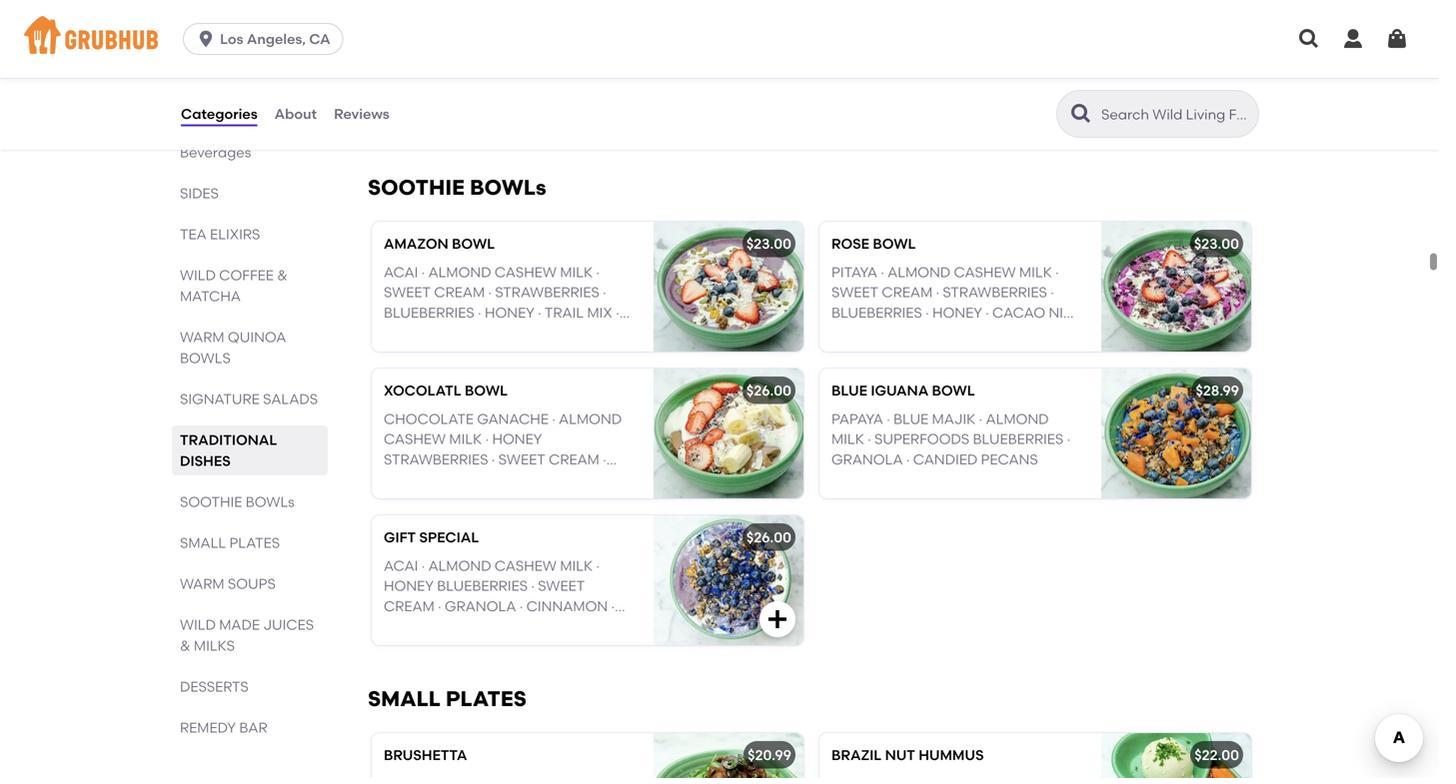 Task type: locate. For each thing, give the bounding box(es) containing it.
1 vertical spatial rose
[[931, 325, 969, 342]]

small plates up brushetta
[[368, 687, 527, 713]]

0 horizontal spatial shreds
[[554, 325, 609, 342]]

almond down rose bowl
[[888, 264, 951, 281]]

small plates up warm soups
[[180, 535, 280, 552]]

cashew inside pitaya · almond cashew milk · sweet cream · strawberries · blueberries · honey · cacao nibs · chia seeds · rose water · coco shreds
[[954, 264, 1016, 281]]

milk inside papaya · blue majik · almond milk · superfoods blueberries · granola · candied pecans
[[832, 431, 865, 448]]

soups
[[228, 576, 276, 593]]

soothie bowls
[[368, 175, 547, 201], [180, 494, 295, 511]]

1 vertical spatial small plates
[[368, 687, 527, 713]]

$26.00 for chocolate ganache · almond cashew milk · honey strawberries · sweet cream · bananas
[[747, 383, 792, 400]]

small plates
[[180, 535, 280, 552], [368, 687, 527, 713]]

almond
[[429, 264, 492, 281], [888, 264, 951, 281], [559, 411, 622, 428], [986, 411, 1049, 428], [429, 558, 492, 575]]

2 coco from the left
[[1030, 325, 1076, 342]]

1 horizontal spatial soothie bowls
[[368, 175, 547, 201]]

rose inside pitaya · almond cashew milk · sweet cream · strawberries · blueberries · honey · cacao nibs · chia seeds · rose water · coco shreds
[[931, 325, 969, 342]]

xocolatl bowl
[[384, 383, 508, 400]]

almond inside "chocolate ganache · almond cashew milk · honey strawberries · sweet cream · bananas"
[[559, 411, 622, 428]]

water
[[972, 325, 1020, 342]]

coco down trail
[[505, 325, 551, 342]]

1 vertical spatial wild
[[180, 617, 216, 634]]

0 horizontal spatial seeds
[[451, 325, 495, 342]]

majik
[[932, 411, 976, 428]]

svg image
[[1298, 27, 1322, 51], [766, 608, 790, 632]]

seeds for pumpkin
[[451, 325, 495, 342]]

1 horizontal spatial small plates
[[368, 687, 527, 713]]

honey down the gift
[[384, 578, 434, 595]]

blueberries up majick
[[437, 578, 528, 595]]

svg image
[[1342, 27, 1366, 51], [1386, 27, 1410, 51], [196, 29, 216, 49]]

bowl up ganache
[[465, 383, 508, 400]]

acai down the gift
[[384, 558, 418, 575]]

honey down ganache
[[492, 431, 542, 448]]

2 vertical spatial blue
[[384, 619, 419, 636]]

acai down the 'amazon'
[[384, 264, 418, 281]]

ganache
[[477, 411, 549, 428]]

soothie bowls down dishes
[[180, 494, 295, 511]]

special
[[419, 530, 479, 547]]

signature
[[180, 391, 260, 408]]

0 horizontal spatial soothie bowls
[[180, 494, 295, 511]]

0 horizontal spatial granola
[[445, 598, 516, 615]]

blue up superfoods
[[894, 411, 929, 428]]

cashew up trail
[[495, 264, 557, 281]]

0 vertical spatial soothie
[[368, 175, 465, 201]]

0 vertical spatial blue
[[832, 383, 868, 400]]

bowls
[[470, 175, 547, 201], [246, 494, 295, 511]]

strawberries inside pitaya · almond cashew milk · sweet cream · strawberries · blueberries · honey · cacao nibs · chia seeds · rose water · coco shreds
[[943, 284, 1048, 301]]

ca
[[309, 30, 331, 47]]

amazon
[[384, 236, 449, 253]]

1 vertical spatial soothie
[[180, 494, 242, 511]]

0 vertical spatial plates
[[229, 535, 280, 552]]

0 horizontal spatial coco
[[505, 325, 551, 342]]

1 horizontal spatial svg image
[[1298, 27, 1322, 51]]

acai inside "acai · almond cashew milk · sweet cream · strawberries · blueberries · honey · trail mix · pumpkin seeds · coco shreds"
[[384, 264, 418, 281]]

$26.00
[[747, 383, 792, 400], [747, 530, 792, 547]]

sweet up cinnamon
[[538, 578, 585, 595]]

blue
[[832, 383, 868, 400], [894, 411, 929, 428], [384, 619, 419, 636]]

wild
[[180, 267, 216, 284], [180, 617, 216, 634]]

plates down majick
[[446, 687, 527, 713]]

brushetta image
[[654, 734, 804, 779]]

0 vertical spatial soothie bowls
[[368, 175, 547, 201]]

angeles,
[[247, 30, 306, 47]]

warm inside warm quinoa bowls
[[180, 329, 225, 346]]

honey left trail
[[485, 304, 535, 321]]

reviews
[[334, 105, 390, 122]]

gift special image
[[654, 516, 804, 646]]

wild inside wild made juices & milks
[[180, 617, 216, 634]]

acai
[[384, 264, 418, 281], [384, 558, 418, 575]]

cinnamon
[[527, 598, 608, 615]]

small up brushetta
[[368, 687, 441, 713]]

soothie bowls up amazon bowl
[[368, 175, 547, 201]]

majick
[[422, 619, 477, 636]]

warm up bowls in the left top of the page
[[180, 329, 225, 346]]

seeds right chia
[[878, 325, 921, 342]]

almond down special
[[429, 558, 492, 575]]

0 horizontal spatial svg image
[[196, 29, 216, 49]]

honey up water
[[933, 304, 983, 321]]

milk down papaya
[[832, 431, 865, 448]]

acai · almond cashew milk · sweet cream · strawberries · blueberries · honey · trail mix · pumpkin seeds · coco shreds
[[384, 264, 620, 342]]

0 vertical spatial granola
[[832, 451, 903, 468]]

cream
[[434, 284, 485, 301], [882, 284, 933, 301], [549, 451, 600, 468], [384, 598, 435, 615]]

wild inside wild coffee & matcha
[[180, 267, 216, 284]]

wild up the milks
[[180, 617, 216, 634]]

bowl for rose bowl
[[873, 236, 916, 253]]

sweet down pitaya
[[832, 284, 879, 301]]

milk up cinnamon
[[560, 558, 593, 575]]

blueberries inside papaya · blue majik · almond milk · superfoods blueberries · granola · candied pecans
[[973, 431, 1064, 448]]

0 vertical spatial &
[[277, 267, 288, 284]]

plates
[[229, 535, 280, 552], [446, 687, 527, 713]]

elixirs
[[210, 226, 260, 243]]

brazil nut hummus
[[832, 748, 984, 765]]

2 horizontal spatial strawberries
[[943, 284, 1048, 301]]

milk inside pitaya · almond cashew milk · sweet cream · strawberries · blueberries · honey · cacao nibs · chia seeds · rose water · coco shreds
[[1020, 264, 1053, 281]]

gift
[[384, 530, 416, 547]]

wild for &
[[180, 617, 216, 634]]

wild up matcha
[[180, 267, 216, 284]]

seeds
[[451, 325, 495, 342], [878, 325, 921, 342]]

blue up papaya
[[832, 383, 868, 400]]

1 horizontal spatial coco
[[1030, 325, 1076, 342]]

cream inside "acai · almond cashew milk · sweet cream · strawberries · blueberries · honey · trail mix · pumpkin seeds · coco shreds"
[[434, 284, 485, 301]]

honey
[[485, 304, 535, 321], [933, 304, 983, 321], [492, 431, 542, 448], [384, 578, 434, 595]]

blue inside papaya · blue majik · almond milk · superfoods blueberries · granola · candied pecans
[[894, 411, 929, 428]]

search icon image
[[1070, 102, 1094, 126]]

&
[[277, 267, 288, 284], [180, 638, 191, 655]]

los angeles, ca
[[220, 30, 331, 47]]

1 vertical spatial &
[[180, 638, 191, 655]]

almond inside pitaya · almond cashew milk · sweet cream · strawberries · blueberries · honey · cacao nibs · chia seeds · rose water · coco shreds
[[888, 264, 951, 281]]

1 vertical spatial granola
[[445, 598, 516, 615]]

0 vertical spatial svg image
[[1298, 27, 1322, 51]]

seeds for chia
[[878, 325, 921, 342]]

milk down chocolate
[[449, 431, 482, 448]]

strawberries up trail
[[495, 284, 600, 301]]

milk
[[560, 264, 593, 281], [1020, 264, 1053, 281], [449, 431, 482, 448], [832, 431, 865, 448], [560, 558, 593, 575]]

cashew
[[495, 264, 557, 281], [954, 264, 1016, 281], [384, 431, 446, 448], [495, 558, 557, 575]]

$22.00
[[1195, 748, 1240, 765]]

milk up trail
[[560, 264, 593, 281]]

amazon bowl
[[384, 236, 495, 253]]

1 horizontal spatial granola
[[832, 451, 903, 468]]

1 horizontal spatial soothie
[[368, 175, 465, 201]]

milk for acai · almond cashew milk · honey blueberries · sweet cream  · granola · cinnamon · blue majick
[[560, 558, 593, 575]]

about
[[275, 105, 317, 122]]

0 horizontal spatial bowls
[[246, 494, 295, 511]]

rose left water
[[931, 325, 969, 342]]

seeds inside pitaya · almond cashew milk · sweet cream · strawberries · blueberries · honey · cacao nibs · chia seeds · rose water · coco shreds
[[878, 325, 921, 342]]

1 vertical spatial shreds
[[832, 345, 887, 362]]

wild coffee & matcha
[[180, 267, 288, 305]]

bowls down traditional dishes
[[246, 494, 295, 511]]

milk for pitaya · almond cashew milk · sweet cream · strawberries · blueberries · honey · cacao nibs · chia seeds · rose water · coco shreds
[[1020, 264, 1053, 281]]

acai · almond cashew milk · honey blueberries · sweet cream  · granola · cinnamon · blue majick
[[384, 558, 615, 636]]

coco down nibs
[[1030, 325, 1076, 342]]

0 horizontal spatial $23.00
[[747, 236, 792, 253]]

2 $23.00 from the left
[[1195, 236, 1240, 253]]

bananas
[[384, 472, 453, 489]]

1 vertical spatial blue
[[894, 411, 929, 428]]

granola down papaya
[[832, 451, 903, 468]]

1 warm from the top
[[180, 329, 225, 346]]

seeds inside "acai · almond cashew milk · sweet cream · strawberries · blueberries · honey · trail mix · pumpkin seeds · coco shreds"
[[451, 325, 495, 342]]

rose
[[832, 236, 870, 253], [931, 325, 969, 342]]

2 seeds from the left
[[878, 325, 921, 342]]

warm for warm quinoa bowls
[[180, 329, 225, 346]]

1 vertical spatial warm
[[180, 576, 225, 593]]

0 horizontal spatial &
[[180, 638, 191, 655]]

cashew for gift special
[[495, 558, 557, 575]]

trail
[[545, 304, 584, 321]]

bowls up amazon bowl
[[470, 175, 547, 201]]

soothie
[[368, 175, 465, 201], [180, 494, 242, 511]]

shreds down trail
[[554, 325, 609, 342]]

seeds right "pumpkin" at the left of the page
[[451, 325, 495, 342]]

almond down amazon bowl
[[429, 264, 492, 281]]

0 vertical spatial acai
[[384, 264, 418, 281]]

cashew down chocolate
[[384, 431, 446, 448]]

Search Wild Living Foods search field
[[1100, 105, 1253, 124]]

nibs
[[1049, 304, 1081, 321]]

0 horizontal spatial soothie
[[180, 494, 242, 511]]

1 horizontal spatial rose
[[931, 325, 969, 342]]

1 vertical spatial $26.00
[[747, 530, 792, 547]]

1 coco from the left
[[505, 325, 551, 342]]

hummus
[[919, 748, 984, 765]]

cashew up cinnamon
[[495, 558, 557, 575]]

amazon bowl image
[[654, 222, 804, 352]]

2 horizontal spatial svg image
[[1386, 27, 1410, 51]]

2 wild from the top
[[180, 617, 216, 634]]

& left the milks
[[180, 638, 191, 655]]

1 horizontal spatial plates
[[446, 687, 527, 713]]

plates up soups
[[229, 535, 280, 552]]

$23.00 for acai · almond cashew milk · sweet cream · strawberries · blueberries · honey · trail mix · pumpkin seeds · coco shreds
[[747, 236, 792, 253]]

traditional
[[180, 432, 277, 449]]

1 horizontal spatial &
[[277, 267, 288, 284]]

0 vertical spatial shreds
[[554, 325, 609, 342]]

almond inside papaya · blue majik · almond milk · superfoods blueberries · granola · candied pecans
[[986, 411, 1049, 428]]

1 horizontal spatial seeds
[[878, 325, 921, 342]]

$23.00
[[747, 236, 792, 253], [1195, 236, 1240, 253]]

cashew inside "acai · almond cashew milk · sweet cream · strawberries · blueberries · honey · trail mix · pumpkin seeds · coco shreds"
[[495, 264, 557, 281]]

milk for acai · almond cashew milk · sweet cream · strawberries · blueberries · honey · trail mix · pumpkin seeds · coco shreds
[[560, 264, 593, 281]]

bowl
[[452, 236, 495, 253], [873, 236, 916, 253], [465, 383, 508, 400], [932, 383, 975, 400]]

·
[[422, 264, 425, 281], [596, 264, 600, 281], [881, 264, 885, 281], [1056, 264, 1059, 281], [488, 284, 492, 301], [603, 284, 607, 301], [936, 284, 940, 301], [1051, 284, 1055, 301], [478, 304, 482, 321], [538, 304, 542, 321], [616, 304, 620, 321], [926, 304, 929, 321], [986, 304, 990, 321], [498, 325, 502, 342], [832, 325, 835, 342], [924, 325, 928, 342], [1023, 325, 1026, 342], [552, 411, 556, 428], [887, 411, 891, 428], [980, 411, 983, 428], [486, 431, 489, 448], [868, 431, 872, 448], [1067, 431, 1071, 448], [492, 451, 495, 468], [603, 451, 607, 468], [907, 451, 910, 468], [422, 558, 425, 575], [596, 558, 600, 575], [531, 578, 535, 595], [438, 598, 442, 615], [520, 598, 523, 615], [611, 598, 615, 615]]

2 warm from the top
[[180, 576, 225, 593]]

0 vertical spatial bowls
[[470, 175, 547, 201]]

0 horizontal spatial svg image
[[766, 608, 790, 632]]

sweet down ganache
[[499, 451, 546, 468]]

0 vertical spatial rose
[[832, 236, 870, 253]]

1 horizontal spatial shreds
[[832, 345, 887, 362]]

remedy bar
[[180, 720, 268, 737]]

strawberries
[[495, 284, 600, 301], [943, 284, 1048, 301], [384, 451, 488, 468]]

milk inside acai · almond cashew milk · honey blueberries · sweet cream  · granola · cinnamon · blue majick
[[560, 558, 593, 575]]

cream inside acai · almond cashew milk · honey blueberries · sweet cream  · granola · cinnamon · blue majick
[[384, 598, 435, 615]]

sweet up "pumpkin" at the left of the page
[[384, 284, 431, 301]]

cream inside pitaya · almond cashew milk · sweet cream · strawberries · blueberries · honey · cacao nibs · chia seeds · rose water · coco shreds
[[882, 284, 933, 301]]

blueberries inside "acai · almond cashew milk · sweet cream · strawberries · blueberries · honey · trail mix · pumpkin seeds · coco shreds"
[[384, 304, 475, 321]]

almond inside acai · almond cashew milk · honey blueberries · sweet cream  · granola · cinnamon · blue majick
[[429, 558, 492, 575]]

1 horizontal spatial $23.00
[[1195, 236, 1240, 253]]

milk inside "acai · almond cashew milk · sweet cream · strawberries · blueberries · honey · trail mix · pumpkin seeds · coco shreds"
[[560, 264, 593, 281]]

traditional dishes
[[180, 432, 277, 470]]

almond up pecans
[[986, 411, 1049, 428]]

cashew up cacao on the top of the page
[[954, 264, 1016, 281]]

acai for acai · almond cashew milk · honey blueberries · sweet cream  · granola · cinnamon · blue majick
[[384, 558, 418, 575]]

soothie up the 'amazon'
[[368, 175, 465, 201]]

1 horizontal spatial svg image
[[1342, 27, 1366, 51]]

pumpkin
[[384, 325, 448, 342]]

0 vertical spatial small plates
[[180, 535, 280, 552]]

$26.00 for acai · almond cashew milk · honey blueberries · sweet cream  · granola · cinnamon · blue majick
[[747, 530, 792, 547]]

cashew inside "chocolate ganache · almond cashew milk · honey strawberries · sweet cream · bananas"
[[384, 431, 446, 448]]

cashew inside acai · almond cashew milk · honey blueberries · sweet cream  · granola · cinnamon · blue majick
[[495, 558, 557, 575]]

warm left soups
[[180, 576, 225, 593]]

0 horizontal spatial blue
[[384, 619, 419, 636]]

blueberries up chia
[[832, 304, 923, 321]]

2 acai from the top
[[384, 558, 418, 575]]

0 horizontal spatial rose
[[832, 236, 870, 253]]

1 vertical spatial svg image
[[766, 608, 790, 632]]

milk inside "chocolate ganache · almond cashew milk · honey strawberries · sweet cream · bananas"
[[449, 431, 482, 448]]

chocolate
[[384, 411, 474, 428]]

almond inside "acai · almond cashew milk · sweet cream · strawberries · blueberries · honey · trail mix · pumpkin seeds · coco shreds"
[[429, 264, 492, 281]]

blueberries up pecans
[[973, 431, 1064, 448]]

bowl for amazon bowl
[[452, 236, 495, 253]]

1 $23.00 from the left
[[747, 236, 792, 253]]

coco
[[505, 325, 551, 342], [1030, 325, 1076, 342]]

blueberries inside pitaya · almond cashew milk · sweet cream · strawberries · blueberries · honey · cacao nibs · chia seeds · rose water · coco shreds
[[832, 304, 923, 321]]

small
[[180, 535, 226, 552], [368, 687, 441, 713]]

xocolatl bowl image
[[654, 369, 804, 499]]

1 wild from the top
[[180, 267, 216, 284]]

chia
[[839, 325, 874, 342]]

0 horizontal spatial small
[[180, 535, 226, 552]]

sweet
[[384, 284, 431, 301], [832, 284, 879, 301], [499, 451, 546, 468], [538, 578, 585, 595]]

1 horizontal spatial blue
[[832, 383, 868, 400]]

bowl up pitaya
[[873, 236, 916, 253]]

granola
[[832, 451, 903, 468], [445, 598, 516, 615]]

los
[[220, 30, 243, 47]]

acai inside acai · almond cashew milk · honey blueberries · sweet cream  · granola · cinnamon · blue majick
[[384, 558, 418, 575]]

blueberries up "pumpkin" at the left of the page
[[384, 304, 475, 321]]

shreds
[[554, 325, 609, 342], [832, 345, 887, 362]]

1 $26.00 from the top
[[747, 383, 792, 400]]

1 vertical spatial acai
[[384, 558, 418, 575]]

1 vertical spatial small
[[368, 687, 441, 713]]

1 seeds from the left
[[451, 325, 495, 342]]

granola inside papaya · blue majik · almond milk · superfoods blueberries · granola · candied pecans
[[832, 451, 903, 468]]

strawberries up cacao on the top of the page
[[943, 284, 1048, 301]]

milk up cacao on the top of the page
[[1020, 264, 1053, 281]]

shreds down chia
[[832, 345, 887, 362]]

pitaya
[[832, 264, 878, 281]]

2 $26.00 from the top
[[747, 530, 792, 547]]

0 vertical spatial warm
[[180, 329, 225, 346]]

warm quinoa bowls
[[180, 329, 286, 367]]

honey inside "chocolate ganache · almond cashew milk · honey strawberries · sweet cream · bananas"
[[492, 431, 542, 448]]

0 vertical spatial $26.00
[[747, 383, 792, 400]]

strawberries inside "chocolate ganache · almond cashew milk · honey strawberries · sweet cream · bananas"
[[384, 451, 488, 468]]

strawberries inside "acai · almond cashew milk · sweet cream · strawberries · blueberries · honey · trail mix · pumpkin seeds · coco shreds"
[[495, 284, 600, 301]]

blue left majick
[[384, 619, 419, 636]]

2 horizontal spatial blue
[[894, 411, 929, 428]]

bowl right the 'amazon'
[[452, 236, 495, 253]]

honey inside pitaya · almond cashew milk · sweet cream · strawberries · blueberries · honey · cacao nibs · chia seeds · rose water · coco shreds
[[933, 304, 983, 321]]

soothie down dishes
[[180, 494, 242, 511]]

papaya
[[832, 411, 884, 428]]

blueberries
[[384, 304, 475, 321], [832, 304, 923, 321], [973, 431, 1064, 448], [437, 578, 528, 595]]

1 acai from the top
[[384, 264, 418, 281]]

granola up majick
[[445, 598, 516, 615]]

mix
[[587, 304, 613, 321]]

strawberries up bananas
[[384, 451, 488, 468]]

small up warm soups
[[180, 535, 226, 552]]

0 vertical spatial wild
[[180, 267, 216, 284]]

& right coffee on the top of page
[[277, 267, 288, 284]]

0 horizontal spatial strawberries
[[384, 451, 488, 468]]

tea
[[180, 226, 207, 243]]

1 horizontal spatial strawberries
[[495, 284, 600, 301]]

almond right ganache
[[559, 411, 622, 428]]

rose up pitaya
[[832, 236, 870, 253]]



Task type: describe. For each thing, give the bounding box(es) containing it.
sweet inside "chocolate ganache · almond cashew milk · honey strawberries · sweet cream · bananas"
[[499, 451, 546, 468]]

$23.00 for pitaya · almond cashew milk · sweet cream · strawberries · blueberries · honey · cacao nibs · chia seeds · rose water · coco shreds
[[1195, 236, 1240, 253]]

bowl up majik at the right of page
[[932, 383, 975, 400]]

warm for warm soups
[[180, 576, 225, 593]]

pecans
[[981, 451, 1039, 468]]

$28.99
[[1196, 383, 1240, 400]]

1 vertical spatial bowls
[[246, 494, 295, 511]]

almond for rose bowl
[[888, 264, 951, 281]]

quinoa
[[228, 329, 286, 346]]

superfoods
[[875, 431, 970, 448]]

cashew for rose bowl
[[954, 264, 1016, 281]]

coco inside "acai · almond cashew milk · sweet cream · strawberries · blueberries · honey · trail mix · pumpkin seeds · coco shreds"
[[505, 325, 551, 342]]

honey inside acai · almond cashew milk · honey blueberries · sweet cream  · granola · cinnamon · blue majick
[[384, 578, 434, 595]]

blue inside acai · almond cashew milk · honey blueberries · sweet cream  · granola · cinnamon · blue majick
[[384, 619, 419, 636]]

& inside wild coffee & matcha
[[277, 267, 288, 284]]

1 vertical spatial soothie bowls
[[180, 494, 295, 511]]

shreds inside "acai · almond cashew milk · sweet cream · strawberries · blueberries · honey · trail mix · pumpkin seeds · coco shreds"
[[554, 325, 609, 342]]

svg image inside the los angeles, ca button
[[196, 29, 216, 49]]

0 vertical spatial small
[[180, 535, 226, 552]]

desserts
[[180, 679, 249, 696]]

warm soups
[[180, 576, 276, 593]]

shreds inside pitaya · almond cashew milk · sweet cream · strawberries · blueberries · honey · cacao nibs · chia seeds · rose water · coco shreds
[[832, 345, 887, 362]]

sweet inside pitaya · almond cashew milk · sweet cream · strawberries · blueberries · honey · cacao nibs · chia seeds · rose water · coco shreds
[[832, 284, 879, 301]]

about button
[[274, 78, 318, 150]]

1 horizontal spatial small
[[368, 687, 441, 713]]

honey inside "acai · almond cashew milk · sweet cream · strawberries · blueberries · honey · trail mix · pumpkin seeds · coco shreds"
[[485, 304, 535, 321]]

juices
[[263, 617, 314, 634]]

blue iguana bowl
[[832, 383, 975, 400]]

bowl for xocolatl bowl
[[465, 383, 508, 400]]

brazil nut hummus image
[[1102, 734, 1252, 779]]

crystal bowl image
[[654, 4, 804, 134]]

signature salads
[[180, 391, 318, 408]]

$20.99
[[748, 748, 792, 765]]

matcha
[[180, 288, 241, 305]]

strawberries for trail
[[495, 284, 600, 301]]

nut
[[885, 748, 916, 765]]

pitaya · almond cashew milk · sweet cream · strawberries · blueberries · honey · cacao nibs · chia seeds · rose water · coco shreds
[[832, 264, 1081, 362]]

categories button
[[180, 78, 259, 150]]

rose bowl image
[[1102, 222, 1252, 352]]

categories
[[181, 105, 258, 122]]

milks
[[194, 638, 235, 655]]

sweet inside "acai · almond cashew milk · sweet cream · strawberries · blueberries · honey · trail mix · pumpkin seeds · coco shreds"
[[384, 284, 431, 301]]

cashew for amazon bowl
[[495, 264, 557, 281]]

reviews button
[[333, 78, 391, 150]]

bar
[[239, 720, 268, 737]]

& inside wild made juices & milks
[[180, 638, 191, 655]]

sweet inside acai · almond cashew milk · honey blueberries · sweet cream  · granola · cinnamon · blue majick
[[538, 578, 585, 595]]

salads
[[263, 391, 318, 408]]

tea elixirs
[[180, 226, 260, 243]]

acai for acai · almond cashew milk · sweet cream · strawberries · blueberries · honey · trail mix · pumpkin seeds · coco shreds
[[384, 264, 418, 281]]

cacao
[[993, 304, 1046, 321]]

iguana
[[871, 383, 929, 400]]

0 horizontal spatial plates
[[229, 535, 280, 552]]

papaya · blue majik · almond milk · superfoods blueberries · granola · candied pecans
[[832, 411, 1071, 468]]

chocolate ganache · almond cashew milk · honey strawberries · sweet cream · bananas
[[384, 411, 622, 489]]

bowls
[[180, 350, 231, 367]]

0 horizontal spatial small plates
[[180, 535, 280, 552]]

gift special
[[384, 530, 479, 547]]

remedy
[[180, 720, 236, 737]]

wild for matcha
[[180, 267, 216, 284]]

cream inside "chocolate ganache · almond cashew milk · honey strawberries · sweet cream · bananas"
[[549, 451, 600, 468]]

almond for gift special
[[429, 558, 492, 575]]

sides
[[180, 185, 219, 202]]

beverages
[[180, 144, 251, 161]]

blue iguana bowl image
[[1102, 369, 1252, 499]]

almond for amazon bowl
[[429, 264, 492, 281]]

brazil
[[832, 748, 882, 765]]

coco inside pitaya · almond cashew milk · sweet cream · strawberries · blueberries · honey · cacao nibs · chia seeds · rose water · coco shreds
[[1030, 325, 1076, 342]]

wild made juices & milks
[[180, 617, 314, 655]]

xocolatl
[[384, 383, 462, 400]]

los angeles, ca button
[[183, 23, 352, 55]]

1 vertical spatial plates
[[446, 687, 527, 713]]

blueberries inside acai · almond cashew milk · honey blueberries · sweet cream  · granola · cinnamon · blue majick
[[437, 578, 528, 595]]

1 horizontal spatial bowls
[[470, 175, 547, 201]]

brushetta
[[384, 748, 467, 765]]

candied
[[914, 451, 978, 468]]

svg image inside main navigation navigation
[[1298, 27, 1322, 51]]

rose bowl
[[832, 236, 916, 253]]

made
[[219, 617, 260, 634]]

coffee
[[219, 267, 274, 284]]

main navigation navigation
[[0, 0, 1440, 78]]

granola inside acai · almond cashew milk · honey blueberries · sweet cream  · granola · cinnamon · blue majick
[[445, 598, 516, 615]]

strawberries for cacao
[[943, 284, 1048, 301]]

dishes
[[180, 453, 231, 470]]



Task type: vqa. For each thing, say whether or not it's contained in the screenshot.
7
no



